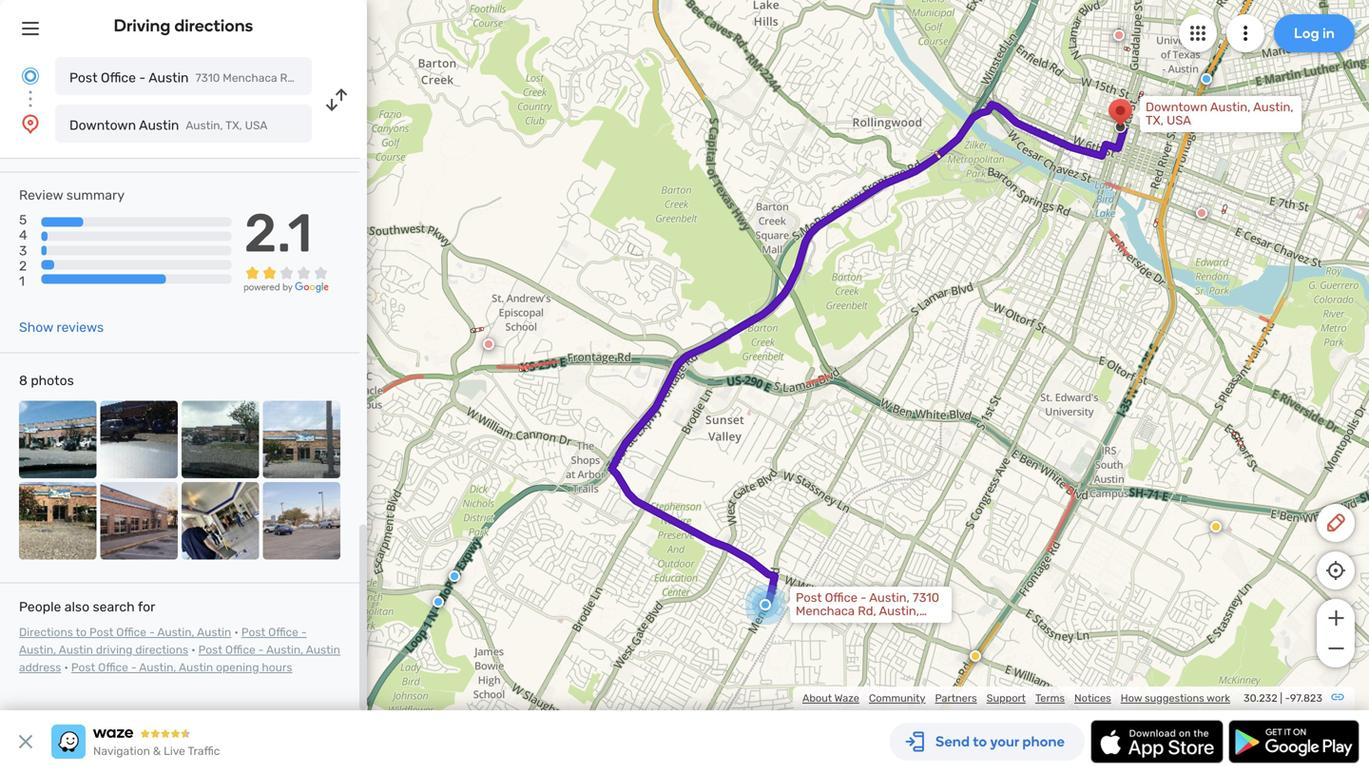Task type: vqa. For each thing, say whether or not it's contained in the screenshot.
Open
no



Task type: describe. For each thing, give the bounding box(es) containing it.
police image
[[433, 596, 444, 608]]

support
[[987, 692, 1026, 705]]

8 photos
[[19, 373, 74, 389]]

downtown austin austin, tx, usa
[[69, 117, 268, 133]]

reviews
[[57, 320, 104, 335]]

post office - austin, 7310 menchaca rd, austin, texas, united states
[[796, 591, 940, 632]]

image 2 of post office - austin, austin image
[[100, 401, 178, 479]]

to
[[76, 626, 87, 639]]

about waze link
[[803, 692, 860, 705]]

current location image
[[19, 65, 42, 88]]

office for post office - austin, austin address
[[225, 644, 256, 657]]

4
[[19, 228, 27, 243]]

waze
[[835, 692, 860, 705]]

downtown for austin
[[69, 117, 136, 133]]

hours
[[262, 661, 293, 675]]

image 3 of post office - austin, austin image
[[182, 401, 259, 479]]

image 1 of post office - austin, austin image
[[19, 401, 97, 479]]

30.232 | -97.823
[[1244, 692, 1323, 705]]

review
[[19, 187, 63, 203]]

link image
[[1331, 690, 1346, 705]]

terms link
[[1036, 692, 1066, 705]]

terms
[[1036, 692, 1066, 705]]

usa for austin,
[[1167, 113, 1192, 128]]

post office - austin button
[[55, 57, 312, 95]]

directions to post office - austin, austin link
[[19, 626, 231, 639]]

navigation
[[93, 745, 150, 758]]

post office - austin, austin opening hours
[[71, 661, 293, 675]]

3
[[19, 243, 27, 259]]

about waze community partners support terms notices how suggestions work
[[803, 692, 1231, 705]]

2.1
[[244, 202, 312, 265]]

for
[[138, 599, 155, 615]]

tx, for austin
[[226, 119, 242, 132]]

summary
[[66, 187, 125, 203]]

0 vertical spatial police image
[[1202, 73, 1213, 85]]

hazard image
[[1211, 521, 1222, 533]]

opening
[[216, 661, 259, 675]]

navigation & live traffic
[[93, 745, 220, 758]]

also
[[64, 599, 90, 615]]

texas,
[[796, 617, 832, 632]]

zoom in image
[[1325, 607, 1348, 630]]

5 4 3 2 1
[[19, 212, 27, 289]]

notices link
[[1075, 692, 1112, 705]]

post for post office - austin, austin address
[[199, 644, 223, 657]]

image 8 of post office - austin, austin image
[[263, 482, 341, 560]]

post office - austin, austin address link
[[19, 644, 341, 675]]

united
[[835, 617, 873, 632]]

5
[[19, 212, 27, 228]]

0 vertical spatial directions
[[175, 15, 253, 36]]

30.232
[[1244, 692, 1278, 705]]

post for post office - austin, 7310 menchaca rd, austin, texas, united states
[[796, 591, 822, 606]]

address
[[19, 661, 61, 675]]

directions to post office - austin, austin
[[19, 626, 231, 639]]

notices
[[1075, 692, 1112, 705]]

downtown austin, austin, tx, usa
[[1146, 100, 1294, 128]]

traffic
[[188, 745, 220, 758]]

partners link
[[936, 692, 978, 705]]

rd,
[[858, 604, 877, 619]]

image 4 of post office - austin, austin image
[[263, 401, 341, 479]]

partners
[[936, 692, 978, 705]]

search
[[93, 599, 135, 615]]

post office - austin
[[69, 70, 189, 86]]

community link
[[869, 692, 926, 705]]

directions inside post office - austin, austin driving directions
[[135, 644, 188, 657]]



Task type: locate. For each thing, give the bounding box(es) containing it.
0 vertical spatial road closed image
[[1114, 29, 1125, 41]]

1 vertical spatial downtown
[[69, 117, 136, 133]]

post office - austin, austin driving directions link
[[19, 626, 307, 657]]

2
[[19, 258, 27, 274]]

downtown
[[1146, 100, 1208, 115], [69, 117, 136, 133]]

pencil image
[[1325, 512, 1348, 535]]

- for post office - austin, austin address
[[258, 644, 264, 657]]

austin, inside 'downtown austin austin, tx, usa'
[[186, 119, 223, 132]]

tx, inside 'downtown austin austin, tx, usa'
[[226, 119, 242, 132]]

- for post office - austin, austin opening hours
[[131, 661, 137, 675]]

support link
[[987, 692, 1026, 705]]

tx, for austin,
[[1146, 113, 1164, 128]]

police image
[[1202, 73, 1213, 85], [449, 571, 460, 582], [357, 702, 368, 713]]

|
[[1281, 692, 1283, 705]]

show
[[19, 320, 53, 335]]

post for post office - austin, austin opening hours
[[71, 661, 95, 675]]

- inside post office - austin, austin driving directions
[[301, 626, 307, 639]]

0 horizontal spatial downtown
[[69, 117, 136, 133]]

tx,
[[1146, 113, 1164, 128], [226, 119, 242, 132]]

- for post office - austin
[[139, 70, 146, 86]]

office inside post office - austin, austin driving directions
[[268, 626, 299, 639]]

menchaca
[[796, 604, 855, 619]]

directions
[[19, 626, 73, 639]]

0 horizontal spatial tx,
[[226, 119, 242, 132]]

zoom out image
[[1325, 637, 1348, 660]]

image 6 of post office - austin, austin image
[[100, 482, 178, 560]]

post office - austin, austin address
[[19, 644, 341, 675]]

1 horizontal spatial road closed image
[[1197, 207, 1208, 219]]

post inside the post office - austin, austin address
[[199, 644, 223, 657]]

x image
[[14, 731, 37, 753]]

office inside the post office - austin button
[[101, 70, 136, 86]]

- for post office - austin, 7310 menchaca rd, austin, texas, united states
[[861, 591, 867, 606]]

image 7 of post office - austin, austin image
[[182, 482, 259, 560]]

post office - austin, austin opening hours link
[[71, 661, 293, 675]]

usa
[[1167, 113, 1192, 128], [245, 119, 268, 132]]

2 vertical spatial police image
[[357, 702, 368, 713]]

- for post office - austin, austin driving directions
[[301, 626, 307, 639]]

office inside post office - austin, 7310 menchaca rd, austin, texas, united states
[[825, 591, 858, 606]]

office for post office - austin, austin opening hours
[[98, 661, 128, 675]]

austin inside post office - austin, austin driving directions
[[59, 644, 93, 657]]

austin, inside the post office - austin, austin address
[[266, 644, 304, 657]]

- inside post office - austin, 7310 menchaca rd, austin, texas, united states
[[861, 591, 867, 606]]

austin
[[149, 70, 189, 86], [139, 117, 179, 133], [197, 626, 231, 639], [59, 644, 93, 657], [306, 644, 341, 657], [179, 661, 213, 675]]

2 horizontal spatial police image
[[1202, 73, 1213, 85]]

post for post office - austin, austin driving directions
[[242, 626, 266, 639]]

downtown for austin,
[[1146, 100, 1208, 115]]

location image
[[19, 112, 42, 135]]

hazard image
[[970, 651, 982, 662]]

states
[[876, 617, 914, 632]]

about
[[803, 692, 833, 705]]

post inside post office - austin, austin driving directions
[[242, 626, 266, 639]]

1 horizontal spatial tx,
[[1146, 113, 1164, 128]]

office inside the post office - austin, austin address
[[225, 644, 256, 657]]

directions
[[175, 15, 253, 36], [135, 644, 188, 657]]

office for post office - austin, austin driving directions
[[268, 626, 299, 639]]

austin,
[[1211, 100, 1251, 115], [1254, 100, 1294, 115], [186, 119, 223, 132], [870, 591, 910, 606], [880, 604, 920, 619], [157, 626, 195, 639], [19, 644, 56, 657], [266, 644, 304, 657], [139, 661, 176, 675]]

- inside the post office - austin, austin address
[[258, 644, 264, 657]]

post inside button
[[69, 70, 98, 86]]

office
[[101, 70, 136, 86], [825, 591, 858, 606], [116, 626, 147, 639], [268, 626, 299, 639], [225, 644, 256, 657], [98, 661, 128, 675]]

austin inside button
[[149, 70, 189, 86]]

1 horizontal spatial usa
[[1167, 113, 1192, 128]]

post inside post office - austin, 7310 menchaca rd, austin, texas, united states
[[796, 591, 822, 606]]

driving
[[96, 644, 133, 657]]

road closed image
[[1114, 29, 1125, 41], [1197, 207, 1208, 219]]

driving directions
[[114, 15, 253, 36]]

usa inside 'downtown austin austin, tx, usa'
[[245, 119, 268, 132]]

review summary
[[19, 187, 125, 203]]

community
[[869, 692, 926, 705]]

1 vertical spatial road closed image
[[1197, 207, 1208, 219]]

1 vertical spatial directions
[[135, 644, 188, 657]]

1 horizontal spatial police image
[[449, 571, 460, 582]]

0 vertical spatial downtown
[[1146, 100, 1208, 115]]

show reviews
[[19, 320, 104, 335]]

people
[[19, 599, 61, 615]]

office for post office - austin
[[101, 70, 136, 86]]

1
[[19, 273, 25, 289]]

austin, inside post office - austin, austin driving directions
[[19, 644, 56, 657]]

work
[[1207, 692, 1231, 705]]

driving
[[114, 15, 171, 36]]

austin inside the post office - austin, austin address
[[306, 644, 341, 657]]

tx, inside downtown austin, austin, tx, usa
[[1146, 113, 1164, 128]]

1 horizontal spatial downtown
[[1146, 100, 1208, 115]]

post office - austin, austin driving directions
[[19, 626, 307, 657]]

- for 30.232 | -97.823
[[1286, 692, 1291, 705]]

how
[[1121, 692, 1143, 705]]

live
[[164, 745, 185, 758]]

usa for austin
[[245, 119, 268, 132]]

suggestions
[[1145, 692, 1205, 705]]

road closed image
[[483, 339, 495, 350]]

-
[[139, 70, 146, 86], [861, 591, 867, 606], [149, 626, 155, 639], [301, 626, 307, 639], [258, 644, 264, 657], [131, 661, 137, 675], [1286, 692, 1291, 705]]

image 5 of post office - austin, austin image
[[19, 482, 97, 560]]

how suggestions work link
[[1121, 692, 1231, 705]]

post for post office - austin
[[69, 70, 98, 86]]

0 horizontal spatial police image
[[357, 702, 368, 713]]

7310
[[913, 591, 940, 606]]

97.823
[[1291, 692, 1323, 705]]

people also search for
[[19, 599, 155, 615]]

8
[[19, 373, 27, 389]]

0 horizontal spatial road closed image
[[1114, 29, 1125, 41]]

&
[[153, 745, 161, 758]]

1 vertical spatial police image
[[449, 571, 460, 582]]

photos
[[31, 373, 74, 389]]

usa inside downtown austin, austin, tx, usa
[[1167, 113, 1192, 128]]

office for post office - austin, 7310 menchaca rd, austin, texas, united states
[[825, 591, 858, 606]]

post
[[69, 70, 98, 86], [796, 591, 822, 606], [89, 626, 114, 639], [242, 626, 266, 639], [199, 644, 223, 657], [71, 661, 95, 675]]

directions up 'post office - austin, austin opening hours'
[[135, 644, 188, 657]]

downtown inside downtown austin, austin, tx, usa
[[1146, 100, 1208, 115]]

directions up the post office - austin button
[[175, 15, 253, 36]]

- inside button
[[139, 70, 146, 86]]

0 horizontal spatial usa
[[245, 119, 268, 132]]



